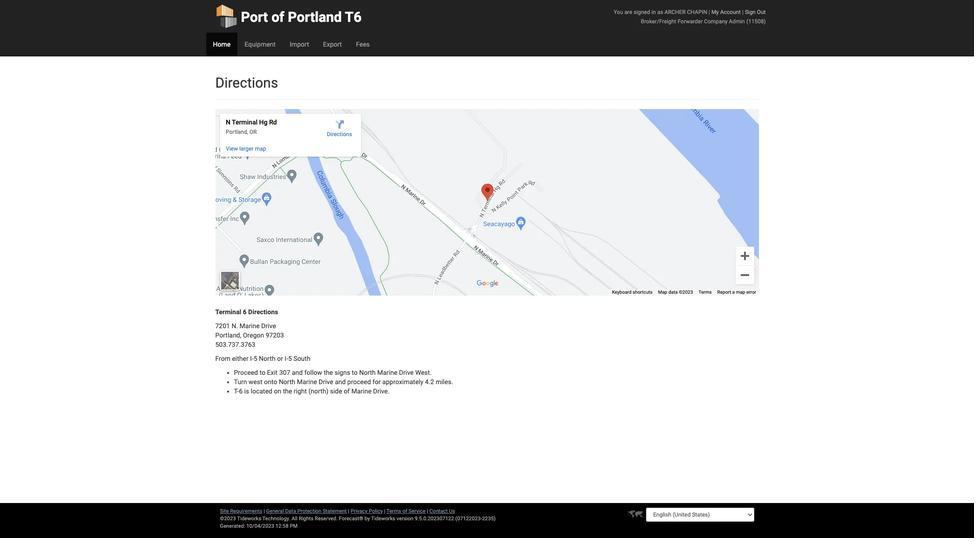 Task type: locate. For each thing, give the bounding box(es) containing it.
1 to from the left
[[260, 369, 266, 377]]

0 horizontal spatial to
[[260, 369, 266, 377]]

miles.
[[436, 379, 453, 386]]

terms of service link
[[387, 509, 426, 515]]

chapin
[[688, 9, 708, 15]]

technology.
[[263, 516, 290, 522]]

tideworks
[[371, 516, 396, 522]]

0 horizontal spatial i-
[[250, 355, 254, 363]]

and down signs
[[335, 379, 346, 386]]

north down 307 at the left bottom of page
[[279, 379, 295, 386]]

i-
[[250, 355, 254, 363], [285, 355, 288, 363]]

i- right either on the left of page
[[250, 355, 254, 363]]

1 i- from the left
[[250, 355, 254, 363]]

2 5 from the left
[[288, 355, 292, 363]]

out
[[758, 9, 766, 15]]

import
[[290, 41, 309, 48]]

0 vertical spatial the
[[324, 369, 333, 377]]

1 vertical spatial the
[[283, 388, 292, 395]]

to up proceed
[[352, 369, 358, 377]]

terminal
[[215, 309, 241, 316]]

6 right terminal at the left bottom of page
[[243, 309, 247, 316]]

marine up oregon
[[240, 323, 260, 330]]

307
[[279, 369, 290, 377]]

0 horizontal spatial the
[[283, 388, 292, 395]]

rights
[[299, 516, 314, 522]]

of right port
[[272, 9, 285, 25]]

| up tideworks
[[384, 509, 386, 515]]

6 left is at the left of page
[[239, 388, 243, 395]]

1 vertical spatial 6
[[239, 388, 243, 395]]

north left or
[[259, 355, 276, 363]]

1 horizontal spatial north
[[279, 379, 295, 386]]

proceed
[[348, 379, 371, 386]]

either
[[232, 355, 249, 363]]

company
[[705, 18, 728, 25]]

t6
[[345, 9, 362, 25]]

drive
[[261, 323, 276, 330], [399, 369, 414, 377], [319, 379, 334, 386]]

0 horizontal spatial north
[[259, 355, 276, 363]]

1 vertical spatial of
[[344, 388, 350, 395]]

7201
[[215, 323, 230, 330]]

site requirements link
[[220, 509, 263, 515]]

directions up oregon
[[248, 309, 278, 316]]

port
[[241, 9, 268, 25]]

marine up for at the left bottom of page
[[378, 369, 398, 377]]

of inside "site requirements | general data protection statement | privacy policy | terms of service | contact us ©2023 tideworks technology. all rights reserved. forecast® by tideworks version 9.5.0.202307122 (07122023-2235) generated: 10/04/2023 12:58 pm"
[[403, 509, 408, 515]]

broker/freight
[[641, 18, 677, 25]]

the right "on" on the left of page
[[283, 388, 292, 395]]

sign
[[745, 9, 756, 15]]

of right "side"
[[344, 388, 350, 395]]

forwarder
[[678, 18, 703, 25]]

from
[[215, 355, 231, 363]]

statement
[[323, 509, 347, 515]]

drive up the 97203
[[261, 323, 276, 330]]

1 horizontal spatial and
[[335, 379, 346, 386]]

i- right or
[[285, 355, 288, 363]]

0 vertical spatial and
[[292, 369, 303, 377]]

2 horizontal spatial north
[[359, 369, 376, 377]]

1 vertical spatial drive
[[399, 369, 414, 377]]

for
[[373, 379, 381, 386]]

drive up approximately
[[399, 369, 414, 377]]

2 horizontal spatial of
[[403, 509, 408, 515]]

(11508)
[[747, 18, 766, 25]]

5 right either on the left of page
[[254, 355, 258, 363]]

you
[[614, 9, 624, 15]]

import button
[[283, 33, 316, 56]]

the left signs
[[324, 369, 333, 377]]

1 horizontal spatial to
[[352, 369, 358, 377]]

of
[[272, 9, 285, 25], [344, 388, 350, 395], [403, 509, 408, 515]]

to
[[260, 369, 266, 377], [352, 369, 358, 377]]

6
[[243, 309, 247, 316], [239, 388, 243, 395]]

general data protection statement link
[[266, 509, 347, 515]]

terms
[[387, 509, 401, 515]]

0 horizontal spatial 5
[[254, 355, 258, 363]]

site
[[220, 509, 229, 515]]

directions
[[215, 75, 278, 91], [248, 309, 278, 316]]

protection
[[298, 509, 322, 515]]

1 horizontal spatial 5
[[288, 355, 292, 363]]

north up proceed
[[359, 369, 376, 377]]

by
[[365, 516, 370, 522]]

2235)
[[482, 516, 496, 522]]

5 right or
[[288, 355, 292, 363]]

|
[[709, 9, 711, 15], [743, 9, 744, 15], [264, 509, 265, 515], [348, 509, 350, 515], [384, 509, 386, 515], [427, 509, 428, 515]]

is
[[244, 388, 249, 395]]

0 vertical spatial drive
[[261, 323, 276, 330]]

data
[[285, 509, 296, 515]]

approximately
[[383, 379, 424, 386]]

1 horizontal spatial i-
[[285, 355, 288, 363]]

0 vertical spatial north
[[259, 355, 276, 363]]

of up the version
[[403, 509, 408, 515]]

equipment button
[[238, 33, 283, 56]]

1 horizontal spatial the
[[324, 369, 333, 377]]

to left "exit"
[[260, 369, 266, 377]]

0 horizontal spatial of
[[272, 9, 285, 25]]

south
[[294, 355, 311, 363]]

drive up (north)
[[319, 379, 334, 386]]

home button
[[206, 33, 238, 56]]

marine
[[240, 323, 260, 330], [378, 369, 398, 377], [297, 379, 317, 386], [352, 388, 372, 395]]

1 horizontal spatial of
[[344, 388, 350, 395]]

0 horizontal spatial drive
[[261, 323, 276, 330]]

1 vertical spatial and
[[335, 379, 346, 386]]

fees button
[[349, 33, 377, 56]]

10/04/2023
[[247, 524, 274, 530]]

5
[[254, 355, 258, 363], [288, 355, 292, 363]]

| up forecast®
[[348, 509, 350, 515]]

2 vertical spatial north
[[279, 379, 295, 386]]

2 vertical spatial of
[[403, 509, 408, 515]]

from either i-5 north or i-5 south
[[215, 355, 311, 363]]

and right 307 at the left bottom of page
[[292, 369, 303, 377]]

| left general
[[264, 509, 265, 515]]

site requirements | general data protection statement | privacy policy | terms of service | contact us ©2023 tideworks technology. all rights reserved. forecast® by tideworks version 9.5.0.202307122 (07122023-2235) generated: 10/04/2023 12:58 pm
[[220, 509, 496, 530]]

reserved.
[[315, 516, 338, 522]]

2 vertical spatial drive
[[319, 379, 334, 386]]

2 horizontal spatial drive
[[399, 369, 414, 377]]

port of portland t6
[[241, 9, 362, 25]]

my
[[712, 9, 719, 15]]

12:58
[[276, 524, 289, 530]]

1 horizontal spatial drive
[[319, 379, 334, 386]]

directions down equipment
[[215, 75, 278, 91]]

0 vertical spatial of
[[272, 9, 285, 25]]

0 horizontal spatial and
[[292, 369, 303, 377]]



Task type: describe. For each thing, give the bounding box(es) containing it.
1 vertical spatial north
[[359, 369, 376, 377]]

t-
[[234, 388, 239, 395]]

side
[[330, 388, 342, 395]]

account
[[721, 9, 741, 15]]

(07122023-
[[456, 516, 482, 522]]

4.2
[[425, 379, 434, 386]]

are
[[625, 9, 633, 15]]

exit
[[267, 369, 278, 377]]

all
[[292, 516, 298, 522]]

export
[[323, 41, 342, 48]]

west.
[[416, 369, 432, 377]]

fees
[[356, 41, 370, 48]]

requirements
[[230, 509, 263, 515]]

| left my
[[709, 9, 711, 15]]

in
[[652, 9, 656, 15]]

sign out link
[[745, 9, 766, 15]]

home
[[213, 41, 231, 48]]

policy
[[369, 509, 383, 515]]

signs
[[335, 369, 350, 377]]

drive.
[[373, 388, 390, 395]]

oregon
[[243, 332, 264, 339]]

of inside proceed to exit 307 and follow the signs to north marine drive west. turn west onto north marine drive and proceed for approximately 4.2 miles. t-6 is located on the right (north) side of marine drive.
[[344, 388, 350, 395]]

pm
[[290, 524, 298, 530]]

7201 n. marine drive portland, oregon 97203 503.737.3763
[[215, 323, 284, 349]]

signed
[[634, 9, 651, 15]]

on
[[274, 388, 281, 395]]

port of portland t6 link
[[215, 0, 362, 33]]

1 5 from the left
[[254, 355, 258, 363]]

(north)
[[309, 388, 329, 395]]

or
[[277, 355, 283, 363]]

6 inside proceed to exit 307 and follow the signs to north marine drive west. turn west onto north marine drive and proceed for approximately 4.2 miles. t-6 is located on the right (north) side of marine drive.
[[239, 388, 243, 395]]

proceed
[[234, 369, 258, 377]]

located
[[251, 388, 273, 395]]

contact us link
[[430, 509, 455, 515]]

turn
[[234, 379, 247, 386]]

0 vertical spatial 6
[[243, 309, 247, 316]]

1 vertical spatial directions
[[248, 309, 278, 316]]

version
[[397, 516, 414, 522]]

service
[[409, 509, 426, 515]]

| left sign
[[743, 9, 744, 15]]

export button
[[316, 33, 349, 56]]

general
[[266, 509, 284, 515]]

forecast®
[[339, 516, 364, 522]]

n.
[[232, 323, 238, 330]]

west
[[249, 379, 263, 386]]

| up 9.5.0.202307122
[[427, 509, 428, 515]]

97203
[[266, 332, 284, 339]]

my account link
[[712, 9, 741, 15]]

503.737.3763
[[215, 341, 256, 349]]

portland
[[288, 9, 342, 25]]

9.5.0.202307122
[[415, 516, 454, 522]]

marine down proceed
[[352, 388, 372, 395]]

you are signed in as archer chapin | my account | sign out broker/freight forwarder company admin (11508)
[[614, 9, 766, 25]]

equipment
[[245, 41, 276, 48]]

generated:
[[220, 524, 245, 530]]

admin
[[729, 18, 745, 25]]

©2023 tideworks
[[220, 516, 261, 522]]

2 i- from the left
[[285, 355, 288, 363]]

contact
[[430, 509, 448, 515]]

us
[[449, 509, 455, 515]]

marine down follow
[[297, 379, 317, 386]]

as
[[658, 9, 664, 15]]

privacy
[[351, 509, 368, 515]]

terminal 6 directions
[[215, 309, 278, 316]]

follow
[[305, 369, 322, 377]]

onto
[[264, 379, 277, 386]]

2 to from the left
[[352, 369, 358, 377]]

0 vertical spatial directions
[[215, 75, 278, 91]]

archer
[[665, 9, 686, 15]]

marine inside 7201 n. marine drive portland, oregon 97203 503.737.3763
[[240, 323, 260, 330]]

privacy policy link
[[351, 509, 383, 515]]

drive inside 7201 n. marine drive portland, oregon 97203 503.737.3763
[[261, 323, 276, 330]]



Task type: vqa. For each thing, say whether or not it's contained in the screenshot.
ARCHER
yes



